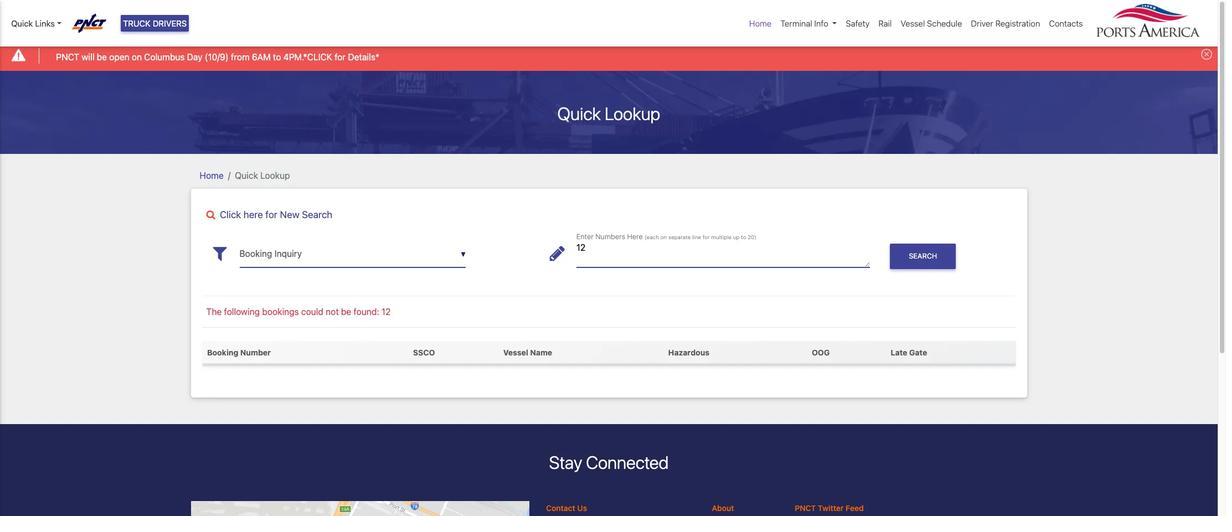 Task type: locate. For each thing, give the bounding box(es) containing it.
vessel left name
[[504, 348, 529, 357]]

1 vertical spatial pnct
[[795, 504, 816, 513]]

for
[[335, 52, 346, 62], [266, 209, 278, 220], [703, 234, 710, 240]]

1 vertical spatial on
[[661, 234, 667, 240]]

1 vertical spatial home link
[[200, 170, 224, 180]]

for inside alert
[[335, 52, 346, 62]]

vessel right rail
[[901, 18, 926, 28]]

booking
[[207, 348, 238, 357]]

quick links link
[[11, 17, 61, 30]]

1 horizontal spatial for
[[335, 52, 346, 62]]

drivers
[[153, 18, 187, 28]]

home left terminal at the top
[[750, 18, 772, 28]]

twitter
[[818, 504, 844, 513]]

late
[[891, 348, 908, 357]]

for left the details*
[[335, 52, 346, 62]]

0 horizontal spatial pnct
[[56, 52, 79, 62]]

0 vertical spatial be
[[97, 52, 107, 62]]

multiple
[[712, 234, 732, 240]]

quick
[[11, 18, 33, 28], [558, 103, 601, 124], [235, 170, 258, 180]]

1 vertical spatial for
[[266, 209, 278, 220]]

could
[[301, 307, 324, 317]]

feed
[[846, 504, 864, 513]]

driver
[[972, 18, 994, 28]]

here
[[244, 209, 263, 220]]

for right line on the top of the page
[[703, 234, 710, 240]]

0 horizontal spatial home link
[[200, 170, 224, 180]]

info
[[815, 18, 829, 28]]

1 horizontal spatial quick
[[235, 170, 258, 180]]

home link
[[745, 13, 777, 34], [200, 170, 224, 180]]

home link left terminal at the top
[[745, 13, 777, 34]]

1 vertical spatial home
[[200, 170, 224, 180]]

truck drivers link
[[121, 15, 189, 32]]

be right 'will'
[[97, 52, 107, 62]]

pnct
[[56, 52, 79, 62], [795, 504, 816, 513]]

on right open
[[132, 52, 142, 62]]

1 horizontal spatial be
[[341, 307, 352, 317]]

1 horizontal spatial on
[[661, 234, 667, 240]]

on inside "pnct will be open on columbus day (10/9) from 6am to 4pm.*click for details*" link
[[132, 52, 142, 62]]

to right up
[[742, 234, 747, 240]]

to
[[273, 52, 281, 62], [742, 234, 747, 240]]

1 horizontal spatial quick lookup
[[558, 103, 661, 124]]

0 horizontal spatial on
[[132, 52, 142, 62]]

0 vertical spatial vessel
[[901, 18, 926, 28]]

1 vertical spatial to
[[742, 234, 747, 240]]

1 vertical spatial quick lookup
[[235, 170, 290, 180]]

from
[[231, 52, 250, 62]]

truck
[[123, 18, 151, 28]]

to for 4pm.*click
[[273, 52, 281, 62]]

2 horizontal spatial for
[[703, 234, 710, 240]]

0 vertical spatial lookup
[[605, 103, 661, 124]]

None text field
[[240, 240, 466, 267]]

quick lookup
[[558, 103, 661, 124], [235, 170, 290, 180]]

0 vertical spatial for
[[335, 52, 346, 62]]

on
[[132, 52, 142, 62], [661, 234, 667, 240]]

contact
[[546, 504, 576, 513]]

1 vertical spatial quick
[[558, 103, 601, 124]]

0 horizontal spatial for
[[266, 209, 278, 220]]

pnct inside alert
[[56, 52, 79, 62]]

on inside enter numbers here (each on separate line for multiple up to 20)
[[661, 234, 667, 240]]

1 horizontal spatial pnct
[[795, 504, 816, 513]]

number
[[240, 348, 271, 357]]

on right "(each"
[[661, 234, 667, 240]]

to right 6am at the top of the page
[[273, 52, 281, 62]]

separate
[[669, 234, 691, 240]]

(each
[[645, 234, 659, 240]]

driver registration
[[972, 18, 1041, 28]]

pnct for pnct will be open on columbus day (10/9) from 6am to 4pm.*click for details*
[[56, 52, 79, 62]]

terminal info link
[[777, 13, 842, 34]]

click here for new search link
[[202, 209, 1017, 220]]

truck drivers
[[123, 18, 187, 28]]

day
[[187, 52, 203, 62]]

2 vertical spatial quick
[[235, 170, 258, 180]]

2 vertical spatial for
[[703, 234, 710, 240]]

1 vertical spatial be
[[341, 307, 352, 317]]

lookup
[[605, 103, 661, 124], [261, 170, 290, 180]]

us
[[578, 504, 587, 513]]

oog
[[812, 348, 830, 357]]

1 vertical spatial vessel
[[504, 348, 529, 357]]

contacts link
[[1045, 13, 1088, 34]]

pnct left 'will'
[[56, 52, 79, 62]]

booking number
[[207, 348, 271, 357]]

12 text field
[[577, 240, 871, 267]]

name
[[530, 348, 553, 357]]

numbers
[[596, 232, 626, 241]]

for inside enter numbers here (each on separate line for multiple up to 20)
[[703, 234, 710, 240]]

for right here
[[266, 209, 278, 220]]

enter
[[577, 232, 594, 241]]

home up search icon
[[200, 170, 224, 180]]

to inside enter numbers here (each on separate line for multiple up to 20)
[[742, 234, 747, 240]]

vessel
[[901, 18, 926, 28], [504, 348, 529, 357]]

vessel schedule
[[901, 18, 963, 28]]

0 horizontal spatial vessel
[[504, 348, 529, 357]]

0 vertical spatial on
[[132, 52, 142, 62]]

to inside "pnct will be open on columbus day (10/9) from 6am to 4pm.*click for details*" link
[[273, 52, 281, 62]]

1 horizontal spatial home link
[[745, 13, 777, 34]]

be
[[97, 52, 107, 62], [341, 307, 352, 317]]

1 horizontal spatial lookup
[[605, 103, 661, 124]]

be right not at the bottom left of the page
[[341, 307, 352, 317]]

registration
[[996, 18, 1041, 28]]

rail link
[[875, 13, 897, 34]]

contacts
[[1050, 18, 1084, 28]]

columbus
[[144, 52, 185, 62]]

1 horizontal spatial vessel
[[901, 18, 926, 28]]

safety
[[846, 18, 870, 28]]

0 vertical spatial to
[[273, 52, 281, 62]]

0 horizontal spatial quick lookup
[[235, 170, 290, 180]]

0 horizontal spatial quick
[[11, 18, 33, 28]]

0 horizontal spatial be
[[97, 52, 107, 62]]

terminal
[[781, 18, 813, 28]]

1 vertical spatial lookup
[[261, 170, 290, 180]]

0 vertical spatial pnct
[[56, 52, 79, 62]]

the
[[206, 307, 222, 317]]

home
[[750, 18, 772, 28], [200, 170, 224, 180]]

home link up search icon
[[200, 170, 224, 180]]

2 horizontal spatial quick
[[558, 103, 601, 124]]

pnct left twitter
[[795, 504, 816, 513]]

1 horizontal spatial home
[[750, 18, 772, 28]]

1 horizontal spatial to
[[742, 234, 747, 240]]

details*
[[348, 52, 380, 62]]

0 horizontal spatial to
[[273, 52, 281, 62]]

12
[[382, 307, 391, 317]]

new
[[280, 209, 300, 220]]



Task type: describe. For each thing, give the bounding box(es) containing it.
bookings
[[262, 307, 299, 317]]

open
[[109, 52, 130, 62]]

close image
[[1202, 49, 1213, 60]]

0 vertical spatial home
[[750, 18, 772, 28]]

vessel for vessel schedule
[[901, 18, 926, 28]]

vessel for vessel name
[[504, 348, 529, 357]]

rail
[[879, 18, 892, 28]]

hazardous
[[669, 348, 710, 357]]

20)
[[748, 234, 757, 240]]

0 vertical spatial quick lookup
[[558, 103, 661, 124]]

up
[[734, 234, 740, 240]]

line
[[693, 234, 702, 240]]

search
[[302, 209, 333, 220]]

▼
[[461, 250, 466, 259]]

will
[[82, 52, 95, 62]]

vessel name
[[504, 348, 553, 357]]

about
[[712, 504, 735, 513]]

pnct will be open on columbus day (10/9) from 6am to 4pm.*click for details* alert
[[0, 41, 1219, 71]]

vessel schedule link
[[897, 13, 967, 34]]

schedule
[[928, 18, 963, 28]]

6am
[[252, 52, 271, 62]]

not
[[326, 307, 339, 317]]

click here for new search
[[220, 209, 333, 220]]

pnct twitter feed
[[795, 504, 864, 513]]

enter numbers here (each on separate line for multiple up to 20)
[[577, 232, 757, 241]]

(10/9)
[[205, 52, 229, 62]]

0 vertical spatial quick
[[11, 18, 33, 28]]

click
[[220, 209, 241, 220]]

contact us
[[546, 504, 587, 513]]

ssco
[[413, 348, 435, 357]]

pnct will be open on columbus day (10/9) from 6am to 4pm.*click for details* link
[[56, 50, 380, 64]]

0 vertical spatial home link
[[745, 13, 777, 34]]

here
[[628, 232, 643, 241]]

0 horizontal spatial lookup
[[261, 170, 290, 180]]

following
[[224, 307, 260, 317]]

be inside alert
[[97, 52, 107, 62]]

late gate
[[891, 348, 928, 357]]

found:
[[354, 307, 379, 317]]

pnct will be open on columbus day (10/9) from 6am to 4pm.*click for details*
[[56, 52, 380, 62]]

terminal info
[[781, 18, 829, 28]]

driver registration link
[[967, 13, 1045, 34]]

on for separate
[[661, 234, 667, 240]]

safety link
[[842, 13, 875, 34]]

4pm.*click
[[284, 52, 332, 62]]

pnct for pnct twitter feed
[[795, 504, 816, 513]]

to for 20)
[[742, 234, 747, 240]]

links
[[35, 18, 55, 28]]

quick links
[[11, 18, 55, 28]]

stay
[[550, 452, 583, 473]]

stay connected
[[550, 452, 669, 473]]

0 horizontal spatial home
[[200, 170, 224, 180]]

search image
[[206, 210, 215, 220]]

on for columbus
[[132, 52, 142, 62]]

gate
[[910, 348, 928, 357]]

the following bookings could not be found: 12
[[206, 307, 391, 317]]

connected
[[586, 452, 669, 473]]



Task type: vqa. For each thing, say whether or not it's contained in the screenshot.
(holiday)
no



